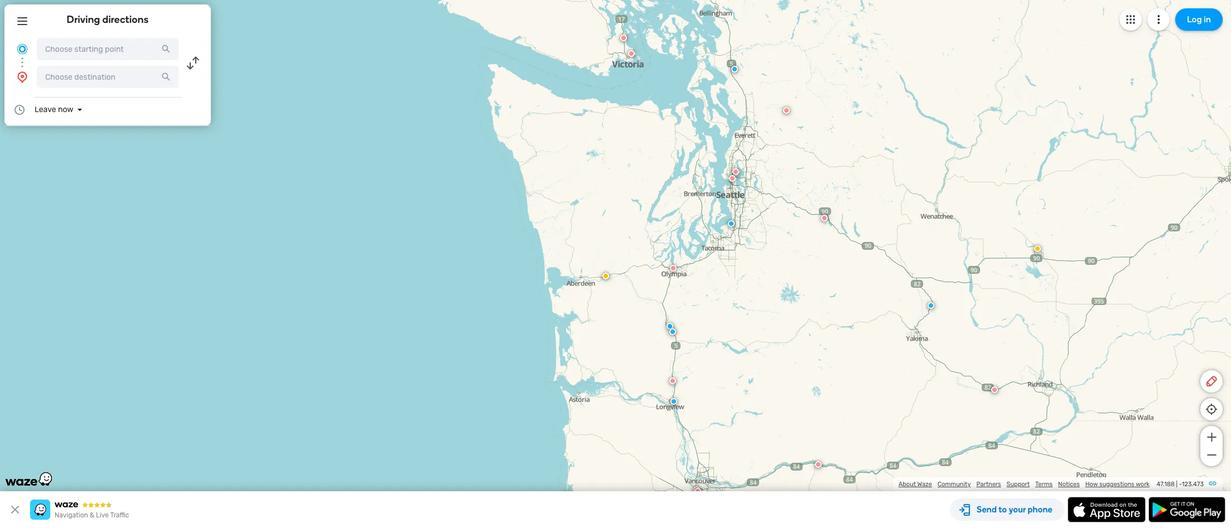 Task type: locate. For each thing, give the bounding box(es) containing it.
police image
[[732, 66, 738, 73], [728, 220, 735, 227], [928, 302, 935, 309], [667, 323, 674, 330], [671, 398, 677, 405]]

navigation
[[55, 512, 88, 520]]

terms link
[[1036, 481, 1053, 488]]

pencil image
[[1205, 375, 1219, 388]]

how suggestions work link
[[1086, 481, 1150, 488]]

road closed image
[[783, 107, 790, 114], [733, 169, 739, 175], [729, 175, 736, 182], [821, 215, 828, 222], [670, 265, 677, 272], [992, 387, 998, 393], [694, 487, 700, 493]]

zoom out image
[[1205, 449, 1219, 462]]

Choose destination text field
[[37, 66, 179, 88]]

community link
[[938, 481, 971, 488]]

-
[[1180, 481, 1182, 488]]

driving directions
[[67, 13, 149, 26]]

|
[[1177, 481, 1178, 488]]

link image
[[1209, 479, 1218, 488]]

notices
[[1059, 481, 1080, 488]]

about waze community partners support terms notices how suggestions work
[[899, 481, 1150, 488]]

notices link
[[1059, 481, 1080, 488]]

clock image
[[13, 103, 26, 117]]

waze
[[918, 481, 932, 488]]

road closed image
[[621, 35, 627, 41], [628, 50, 635, 57], [670, 378, 676, 384], [815, 461, 822, 468], [695, 488, 701, 495]]

Choose starting point text field
[[37, 38, 179, 60]]



Task type: vqa. For each thing, say whether or not it's contained in the screenshot.
community
yes



Task type: describe. For each thing, give the bounding box(es) containing it.
now
[[58, 105, 73, 114]]

police image
[[670, 329, 676, 335]]

suggestions
[[1100, 481, 1135, 488]]

how
[[1086, 481, 1098, 488]]

about
[[899, 481, 916, 488]]

work
[[1136, 481, 1150, 488]]

hazard image
[[1035, 246, 1041, 252]]

zoom in image
[[1205, 431, 1219, 444]]

directions
[[102, 13, 149, 26]]

leave now
[[35, 105, 73, 114]]

x image
[[8, 503, 22, 517]]

47.188
[[1157, 481, 1175, 488]]

traffic
[[110, 512, 129, 520]]

partners link
[[977, 481, 1001, 488]]

47.188 | -123.473
[[1157, 481, 1204, 488]]

support link
[[1007, 481, 1030, 488]]

partners
[[977, 481, 1001, 488]]

driving
[[67, 13, 100, 26]]

live
[[96, 512, 109, 520]]

about waze link
[[899, 481, 932, 488]]

navigation & live traffic
[[55, 512, 129, 520]]

hazard image
[[603, 273, 609, 280]]

123.473
[[1182, 481, 1204, 488]]

terms
[[1036, 481, 1053, 488]]

location image
[[16, 70, 29, 84]]

&
[[90, 512, 94, 520]]

current location image
[[16, 42, 29, 56]]

community
[[938, 481, 971, 488]]

support
[[1007, 481, 1030, 488]]

leave
[[35, 105, 56, 114]]



